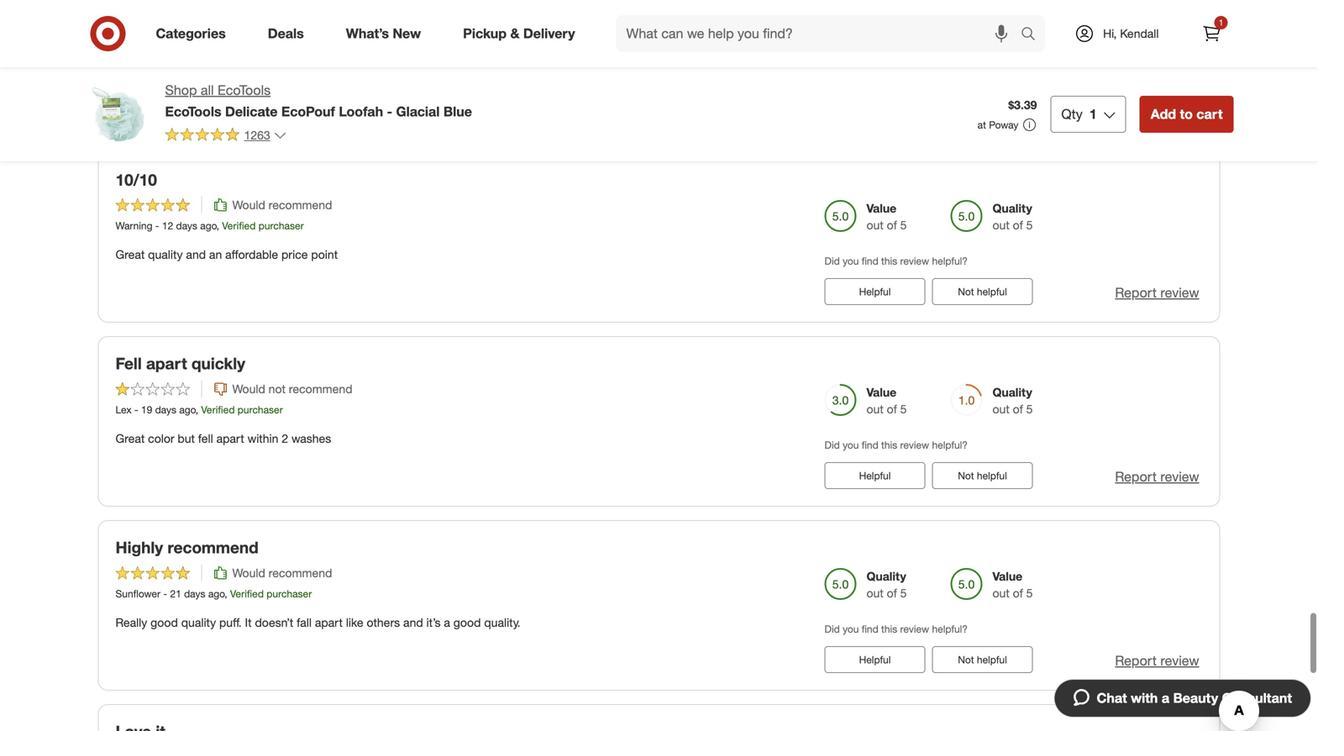 Task type: locate. For each thing, give the bounding box(es) containing it.
color
[[148, 431, 174, 446]]

to
[[279, 63, 289, 78], [443, 80, 454, 95], [767, 80, 778, 95], [1181, 106, 1194, 122]]

1 vertical spatial with
[[1132, 690, 1159, 707]]

1 it's from the left
[[219, 63, 234, 78]]

to inside button
[[1181, 106, 1194, 122]]

you
[[843, 71, 859, 83], [843, 255, 859, 267], [843, 439, 859, 451], [843, 623, 859, 635]]

all
[[201, 82, 214, 98]]

a left quality.
[[444, 615, 450, 630]]

with right chat
[[1132, 690, 1159, 707]]

review
[[901, 71, 930, 83], [1161, 101, 1200, 117], [901, 255, 930, 267], [1161, 285, 1200, 301], [901, 439, 930, 451], [1161, 469, 1200, 485], [901, 623, 930, 635], [1161, 653, 1200, 669]]

report review
[[1116, 101, 1200, 117], [1116, 285, 1200, 301], [1116, 469, 1200, 485], [1116, 653, 1200, 669]]

not inside size is way too big. it's difficult to hold while lathering and using. it's nice and soft, lathers easily even with bar soap. i love that's it's made from recycled material. very dense. note that it says to replace every 30 days. would not purchase again only due to size.
[[615, 80, 632, 95]]

ecotools down shop on the top of the page
[[165, 103, 222, 120]]

0 horizontal spatial good
[[151, 615, 178, 630]]

verified for 10/10
[[222, 219, 256, 232]]

helpful for recommend
[[978, 654, 1008, 666]]

find for highly recommend
[[862, 623, 879, 635]]

- for 10/10
[[155, 219, 159, 232]]

would recommend for 10/10
[[232, 198, 332, 212]]

would for highly recommend
[[232, 566, 265, 580]]

new
[[393, 25, 421, 42]]

1 horizontal spatial not
[[615, 80, 632, 95]]

3 this from the top
[[882, 439, 898, 451]]

-
[[186, 35, 190, 48], [387, 103, 393, 120], [155, 219, 159, 232], [134, 403, 138, 416], [163, 587, 167, 600]]

1 horizontal spatial 1
[[1220, 17, 1224, 28]]

0 horizontal spatial it's
[[116, 80, 130, 95]]

sunflower - 21 days ago , verified purchaser
[[116, 587, 312, 600]]

ago up the puff.
[[208, 587, 225, 600]]

it's up recycled
[[219, 63, 234, 78]]

verified up it
[[230, 587, 264, 600]]

apart right the fell
[[146, 354, 187, 373]]

days right 12
[[176, 219, 197, 232]]

would down easily at top
[[579, 80, 612, 95]]

purchaser up price
[[259, 219, 304, 232]]

1 great from the top
[[116, 247, 145, 262]]

- left 12
[[155, 219, 159, 232]]

lex
[[116, 403, 132, 416]]

purchaser for fell apart quickly
[[238, 403, 283, 416]]

it's left nice
[[455, 63, 470, 78]]

beauty
[[1174, 690, 1219, 707]]

0 horizontal spatial with
[[648, 63, 670, 78]]

to right says at the left top of the page
[[443, 80, 454, 95]]

search
[[1014, 27, 1054, 43]]

0 vertical spatial not
[[615, 80, 632, 95]]

this for 10/10
[[882, 255, 898, 267]]

3 did from the top
[[825, 439, 840, 451]]

a inside button
[[1162, 690, 1170, 707]]

- left the '19'
[[134, 403, 138, 416]]

not
[[615, 80, 632, 95], [269, 382, 286, 396]]

find for fell apart quickly
[[862, 439, 879, 451]]

helpful for apart
[[978, 470, 1008, 482]]

, up an
[[217, 219, 219, 232]]

recommend up sunflower - 21 days ago , verified purchaser
[[168, 538, 259, 557]]

&
[[511, 25, 520, 42]]

purchaser
[[290, 35, 335, 48], [259, 219, 304, 232], [238, 403, 283, 416], [267, 587, 312, 600]]

fell
[[116, 354, 142, 373]]

hi,
[[1104, 26, 1117, 41]]

1 vertical spatial quality out of 5
[[993, 385, 1033, 417]]

would up sunflower - 21 days ago , verified purchaser
[[232, 566, 265, 580]]

verified up difficult
[[253, 35, 287, 48]]

1 vertical spatial helpful
[[860, 470, 891, 482]]

and
[[398, 63, 418, 78], [499, 63, 518, 78], [186, 247, 206, 262], [404, 615, 423, 630]]

1 vertical spatial great
[[116, 431, 145, 446]]

1 vertical spatial not
[[269, 382, 286, 396]]

would recommend for highly recommend
[[232, 566, 332, 580]]

3 report review button from the top
[[1116, 467, 1200, 487]]

glacial
[[396, 103, 440, 120]]

2 did you find this review helpful? from the top
[[825, 255, 968, 267]]

, for highly recommend
[[225, 587, 227, 600]]

2 did from the top
[[825, 255, 840, 267]]

purchaser up fall in the left bottom of the page
[[267, 587, 312, 600]]

ago up an
[[200, 219, 217, 232]]

material.
[[242, 80, 287, 95]]

not helpful
[[959, 286, 1008, 298], [959, 470, 1008, 482], [959, 654, 1008, 666]]

0 horizontal spatial ,
[[196, 403, 198, 416]]

pickup
[[463, 25, 507, 42]]

0 vertical spatial helpful
[[978, 286, 1008, 298]]

did for fell apart quickly
[[825, 439, 840, 451]]

2 good from the left
[[454, 615, 481, 630]]

2 vertical spatial not helpful button
[[933, 646, 1034, 673]]

apart
[[146, 354, 187, 373], [217, 431, 244, 446], [315, 615, 343, 630]]

size.
[[116, 97, 139, 112]]

image of ecotools delicate ecopouf loofah - glacial blue image
[[84, 81, 152, 148]]

it's right others
[[427, 615, 441, 630]]

, up the puff.
[[225, 587, 227, 600]]

2 vertical spatial helpful button
[[825, 646, 926, 673]]

ecopouf
[[282, 103, 335, 120]]

2 great from the top
[[116, 431, 145, 446]]

great down the warning on the top
[[116, 247, 145, 262]]

0 vertical spatial apart
[[146, 354, 187, 373]]

4 helpful? from the top
[[933, 623, 968, 635]]

value out of 5
[[993, 17, 1033, 49], [867, 201, 907, 233], [867, 385, 907, 417], [993, 569, 1033, 600]]

verified up great quality and an affordable price point
[[222, 219, 256, 232]]

what's new link
[[332, 15, 442, 52]]

0 vertical spatial helpful
[[860, 286, 891, 298]]

2 vertical spatial not helpful
[[959, 654, 1008, 666]]

3 not from the top
[[959, 654, 975, 666]]

1 horizontal spatial a
[[1162, 690, 1170, 707]]

would recommend
[[232, 14, 332, 28], [232, 198, 332, 212], [232, 566, 332, 580]]

verified up great color but fell apart within 2 washes
[[201, 403, 235, 416]]

a left the beauty
[[1162, 690, 1170, 707]]

replace
[[457, 80, 496, 95]]

4 did from the top
[[825, 623, 840, 635]]

dense.
[[316, 80, 351, 95]]

2 vertical spatial helpful
[[860, 654, 891, 666]]

0 horizontal spatial it's
[[219, 63, 234, 78]]

2 not helpful from the top
[[959, 470, 1008, 482]]

not
[[959, 286, 975, 298], [959, 470, 975, 482], [959, 654, 975, 666]]

verified for highly recommend
[[230, 587, 264, 600]]

1 vertical spatial would recommend
[[232, 198, 332, 212]]

1 not helpful from the top
[[959, 286, 1008, 298]]

would
[[232, 14, 265, 28], [579, 80, 612, 95], [232, 198, 265, 212], [232, 382, 265, 396], [232, 566, 265, 580]]

quality out of 5 for fell apart quickly
[[993, 385, 1033, 417]]

What can we help you find? suggestions appear below search field
[[617, 15, 1026, 52]]

1 horizontal spatial it's
[[455, 63, 470, 78]]

with up purchase
[[648, 63, 670, 78]]

not down even
[[615, 80, 632, 95]]

days right the 21
[[184, 587, 206, 600]]

2 vertical spatial quality out of 5
[[867, 569, 907, 600]]

0 vertical spatial it's
[[116, 80, 130, 95]]

very
[[290, 80, 313, 95]]

helpful button for apart
[[825, 462, 926, 489]]

great
[[116, 247, 145, 262], [116, 431, 145, 446]]

2 vertical spatial helpful
[[978, 654, 1008, 666]]

quickly
[[192, 354, 246, 373]]

1 vertical spatial helpful button
[[825, 462, 926, 489]]

did for highly recommend
[[825, 623, 840, 635]]

hi, kendall
[[1104, 26, 1160, 41]]

verified
[[253, 35, 287, 48], [222, 219, 256, 232], [201, 403, 235, 416], [230, 587, 264, 600]]

note
[[355, 80, 380, 95]]

0 horizontal spatial apart
[[146, 354, 187, 373]]

purchaser up within
[[238, 403, 283, 416]]

would recommend up price
[[232, 198, 332, 212]]

made
[[133, 80, 163, 95]]

0 vertical spatial great
[[116, 247, 145, 262]]

1 horizontal spatial good
[[454, 615, 481, 630]]

a
[[444, 615, 450, 630], [1162, 690, 1170, 707]]

soap.
[[694, 63, 722, 78]]

what's new
[[346, 25, 421, 42]]

1 vertical spatial it's
[[427, 615, 441, 630]]

2 find from the top
[[862, 255, 879, 267]]

2 not helpful button from the top
[[933, 462, 1034, 489]]

2 vertical spatial ,
[[225, 587, 227, 600]]

4 report review button from the top
[[1116, 651, 1200, 671]]

helpful? for fell apart quickly
[[933, 439, 968, 451]]

, up fell
[[196, 403, 198, 416]]

shop
[[165, 82, 197, 98]]

days right the '19'
[[155, 403, 177, 416]]

1 vertical spatial apart
[[217, 431, 244, 446]]

2 helpful from the top
[[860, 470, 891, 482]]

2 report from the top
[[1116, 285, 1157, 301]]

3 helpful from the top
[[860, 654, 891, 666]]

4 you from the top
[[843, 623, 859, 635]]

lathers
[[548, 63, 584, 78]]

1 vertical spatial not helpful
[[959, 470, 1008, 482]]

1 not from the top
[[959, 286, 975, 298]]

4 find from the top
[[862, 623, 879, 635]]

1 vertical spatial not
[[959, 470, 975, 482]]

too
[[177, 63, 194, 78]]

0 vertical spatial not helpful
[[959, 286, 1008, 298]]

ecotools up delicate
[[218, 82, 271, 98]]

but
[[178, 431, 195, 446]]

difficult
[[237, 63, 276, 78]]

1 horizontal spatial with
[[1132, 690, 1159, 707]]

it's
[[219, 63, 234, 78], [455, 63, 470, 78]]

not helpful for apart
[[959, 470, 1008, 482]]

0 vertical spatial ,
[[217, 219, 219, 232]]

it
[[407, 80, 413, 95]]

recommend
[[269, 14, 332, 28], [269, 198, 332, 212], [289, 382, 353, 396], [168, 538, 259, 557], [269, 566, 332, 580]]

good down the 21
[[151, 615, 178, 630]]

- left the 21
[[163, 587, 167, 600]]

ecotools
[[218, 82, 271, 98], [165, 103, 222, 120]]

not up 2
[[269, 382, 286, 396]]

3 not helpful from the top
[[959, 654, 1008, 666]]

3 report from the top
[[1116, 469, 1157, 485]]

1 right "kendall"
[[1220, 17, 1224, 28]]

2 report review from the top
[[1116, 285, 1200, 301]]

1 vertical spatial ecotools
[[165, 103, 222, 120]]

0 vertical spatial quality out of 5
[[993, 201, 1033, 233]]

0 vertical spatial not
[[959, 286, 975, 298]]

- inside shop all ecotools ecotools delicate ecopouf loofah - glacial blue
[[387, 103, 393, 120]]

3 helpful? from the top
[[933, 439, 968, 451]]

great down lex
[[116, 431, 145, 446]]

3 helpful from the top
[[978, 654, 1008, 666]]

2 report review button from the top
[[1116, 283, 1200, 303]]

4 report review from the top
[[1116, 653, 1200, 669]]

says
[[416, 80, 440, 95]]

great for fell apart quickly
[[116, 431, 145, 446]]

2 this from the top
[[882, 255, 898, 267]]

days for fell apart quickly
[[155, 403, 177, 416]]

that's
[[756, 63, 784, 78]]

2 helpful? from the top
[[933, 255, 968, 267]]

1 inside 1 link
[[1220, 17, 1224, 28]]

helpful? for highly recommend
[[933, 623, 968, 635]]

1 helpful from the top
[[978, 286, 1008, 298]]

3 find from the top
[[862, 439, 879, 451]]

1 report review from the top
[[1116, 101, 1200, 117]]

it's down the size
[[116, 80, 130, 95]]

4 this from the top
[[882, 623, 898, 635]]

1 right qty
[[1090, 106, 1098, 122]]

ago for highly recommend
[[208, 587, 225, 600]]

1 horizontal spatial ,
[[217, 219, 219, 232]]

1 vertical spatial helpful
[[978, 470, 1008, 482]]

report for 10/10
[[1116, 285, 1157, 301]]

0 vertical spatial 1
[[1220, 17, 1224, 28]]

would recommend up hold
[[232, 14, 332, 28]]

5
[[1027, 34, 1033, 49], [901, 218, 907, 233], [1027, 218, 1033, 233], [901, 402, 907, 417], [1027, 402, 1033, 417], [901, 586, 907, 600], [1027, 586, 1033, 600]]

report review for fell apart quickly
[[1116, 469, 1200, 485]]

good left quality.
[[454, 615, 481, 630]]

is
[[141, 63, 149, 78]]

and up every
[[499, 63, 518, 78]]

nice
[[473, 63, 495, 78]]

this
[[882, 71, 898, 83], [882, 255, 898, 267], [882, 439, 898, 451], [882, 623, 898, 635]]

- for highly recommend
[[163, 587, 167, 600]]

like
[[346, 615, 364, 630]]

ago up difficult
[[231, 35, 248, 48]]

fell
[[198, 431, 213, 446]]

helpful for apart
[[860, 470, 891, 482]]

days for highly recommend
[[184, 587, 206, 600]]

3 you from the top
[[843, 439, 859, 451]]

qty
[[1062, 106, 1083, 122]]

1 you from the top
[[843, 71, 859, 83]]

3 helpful button from the top
[[825, 646, 926, 673]]

deals
[[268, 25, 304, 42]]

1 vertical spatial a
[[1162, 690, 1170, 707]]

2 you from the top
[[843, 255, 859, 267]]

2 horizontal spatial ,
[[225, 587, 227, 600]]

3 not helpful button from the top
[[933, 646, 1034, 673]]

4 report from the top
[[1116, 653, 1157, 669]]

12
[[162, 219, 173, 232]]

0 vertical spatial with
[[648, 63, 670, 78]]

2 not from the top
[[959, 470, 975, 482]]

purchaser for highly recommend
[[267, 587, 312, 600]]

really
[[116, 615, 147, 630]]

0 horizontal spatial a
[[444, 615, 450, 630]]

find
[[862, 71, 879, 83], [862, 255, 879, 267], [862, 439, 879, 451], [862, 623, 879, 635]]

recommend up hold
[[269, 14, 332, 28]]

3 did you find this review helpful? from the top
[[825, 439, 968, 451]]

0 vertical spatial would recommend
[[232, 14, 332, 28]]

apart right fall in the left bottom of the page
[[315, 615, 343, 630]]

apart right fell
[[217, 431, 244, 446]]

days right 10
[[207, 35, 229, 48]]

poway
[[990, 119, 1019, 131]]

consultant
[[1223, 690, 1293, 707]]

1 this from the top
[[882, 71, 898, 83]]

2 helpful button from the top
[[825, 462, 926, 489]]

1 helpful button from the top
[[825, 278, 926, 305]]

3 report review from the top
[[1116, 469, 1200, 485]]

not helpful button
[[933, 278, 1034, 305], [933, 462, 1034, 489], [933, 646, 1034, 673]]

3 would recommend from the top
[[232, 566, 332, 580]]

would up warning - 12 days ago , verified purchaser
[[232, 198, 265, 212]]

2 vertical spatial would recommend
[[232, 566, 332, 580]]

- down that
[[387, 103, 393, 120]]

2 vertical spatial not
[[959, 654, 975, 666]]

ago up "but" at left
[[179, 403, 196, 416]]

categories link
[[142, 15, 247, 52]]

to right add
[[1181, 106, 1194, 122]]

1 vertical spatial 1
[[1090, 106, 1098, 122]]

2 helpful from the top
[[978, 470, 1008, 482]]

would recommend up doesn't
[[232, 566, 332, 580]]

report review button
[[1116, 99, 1200, 119], [1116, 283, 1200, 303], [1116, 467, 1200, 487], [1116, 651, 1200, 671]]

purchaser for 10/10
[[259, 219, 304, 232]]

add to cart
[[1151, 106, 1224, 122]]

1 vertical spatial not helpful button
[[933, 462, 1034, 489]]

0 vertical spatial a
[[444, 615, 450, 630]]

lathering
[[349, 63, 395, 78]]

while
[[319, 63, 346, 78]]

2 would recommend from the top
[[232, 198, 332, 212]]

days
[[207, 35, 229, 48], [176, 219, 197, 232], [155, 403, 177, 416], [184, 587, 206, 600]]

0 vertical spatial not helpful button
[[933, 278, 1034, 305]]

would down quickly
[[232, 382, 265, 396]]

0 vertical spatial helpful button
[[825, 278, 926, 305]]

1 vertical spatial ,
[[196, 403, 198, 416]]

4 did you find this review helpful? from the top
[[825, 623, 968, 635]]

2 horizontal spatial apart
[[315, 615, 343, 630]]



Task type: describe. For each thing, give the bounding box(es) containing it.
would for 10/10
[[232, 198, 265, 212]]

1 report review button from the top
[[1116, 99, 1200, 119]]

it
[[245, 615, 252, 630]]

did you find this review helpful? for highly recommend
[[825, 623, 968, 635]]

affordable
[[225, 247, 278, 262]]

did you find this review helpful? for fell apart quickly
[[825, 439, 968, 451]]

30
[[531, 80, 544, 95]]

recommend up price
[[269, 198, 332, 212]]

and right others
[[404, 615, 423, 630]]

would not recommend
[[232, 382, 353, 396]]

with inside "chat with a beauty consultant" button
[[1132, 690, 1159, 707]]

and up it
[[398, 63, 418, 78]]

purchase
[[635, 80, 684, 95]]

pickup & delivery link
[[449, 15, 596, 52]]

add to cart button
[[1140, 96, 1234, 133]]

great color but fell apart within 2 washes
[[116, 431, 331, 446]]

10/10
[[116, 170, 157, 189]]

$3.39
[[1009, 98, 1038, 112]]

warning
[[116, 219, 153, 232]]

delivery
[[524, 25, 575, 42]]

1 horizontal spatial it's
[[427, 615, 441, 630]]

sunflower
[[116, 587, 161, 600]]

not for recommend
[[959, 654, 975, 666]]

1 report from the top
[[1116, 101, 1157, 117]]

you for fell apart quickly
[[843, 439, 859, 451]]

report for highly recommend
[[1116, 653, 1157, 669]]

recommend up the washes
[[289, 382, 353, 396]]

purchaser up hold
[[290, 35, 335, 48]]

puff.
[[219, 615, 242, 630]]

great quality and an affordable price point
[[116, 247, 338, 262]]

ago for fell apart quickly
[[179, 403, 196, 416]]

this for highly recommend
[[882, 623, 898, 635]]

pickup & delivery
[[463, 25, 575, 42]]

this for fell apart quickly
[[882, 439, 898, 451]]

report review for highly recommend
[[1116, 653, 1200, 669]]

would up coloradotarget - 10 days ago verified purchaser at the top of the page
[[232, 14, 265, 28]]

really good quality puff. it doesn't fall apart like others and it's a good quality.
[[116, 615, 521, 630]]

1 good from the left
[[151, 615, 178, 630]]

great for 10/10
[[116, 247, 145, 262]]

to down that's
[[767, 80, 778, 95]]

size is way too big. it's difficult to hold while lathering and using. it's nice and soft, lathers easily even with bar soap. i love that's it's made from recycled material. very dense. note that it says to replace every 30 days. would not purchase again only due to size.
[[116, 63, 784, 112]]

coloradotarget
[[116, 35, 184, 48]]

even
[[620, 63, 645, 78]]

what's
[[346, 25, 389, 42]]

to left hold
[[279, 63, 289, 78]]

at
[[978, 119, 987, 131]]

0 horizontal spatial 1
[[1090, 106, 1098, 122]]

shop all ecotools ecotools delicate ecopouf loofah - glacial blue
[[165, 82, 472, 120]]

report review for 10/10
[[1116, 285, 1200, 301]]

price
[[282, 247, 308, 262]]

chat with a beauty consultant button
[[1055, 679, 1312, 718]]

not for apart
[[959, 470, 975, 482]]

kendall
[[1121, 26, 1160, 41]]

1 helpful from the top
[[860, 286, 891, 298]]

fell apart quickly
[[116, 354, 246, 373]]

find for 10/10
[[862, 255, 879, 267]]

1 would recommend from the top
[[232, 14, 332, 28]]

report review button for highly recommend
[[1116, 651, 1200, 671]]

1 helpful? from the top
[[933, 71, 968, 83]]

fall
[[297, 615, 312, 630]]

using.
[[421, 63, 452, 78]]

size
[[116, 63, 138, 78]]

soft,
[[522, 63, 545, 78]]

recycled
[[194, 80, 238, 95]]

quality out of 5 for 10/10
[[993, 201, 1033, 233]]

not helpful button for apart
[[933, 462, 1034, 489]]

helpful? for 10/10
[[933, 255, 968, 267]]

from
[[166, 80, 190, 95]]

not helpful for recommend
[[959, 654, 1008, 666]]

2 vertical spatial apart
[[315, 615, 343, 630]]

it's inside size is way too big. it's difficult to hold while lathering and using. it's nice and soft, lathers easily even with bar soap. i love that's it's made from recycled material. very dense. note that it says to replace every 30 days. would not purchase again only due to size.
[[116, 80, 130, 95]]

not helpful button for recommend
[[933, 646, 1034, 673]]

ago for 10/10
[[200, 219, 217, 232]]

quality.
[[485, 615, 521, 630]]

categories
[[156, 25, 226, 42]]

1 find from the top
[[862, 71, 879, 83]]

0 vertical spatial ecotools
[[218, 82, 271, 98]]

days for 10/10
[[176, 219, 197, 232]]

2
[[282, 431, 288, 446]]

qty 1
[[1062, 106, 1098, 122]]

report review button for 10/10
[[1116, 283, 1200, 303]]

search button
[[1014, 15, 1054, 55]]

10
[[193, 35, 204, 48]]

19
[[141, 403, 152, 416]]

highly
[[116, 538, 163, 557]]

chat with a beauty consultant
[[1097, 690, 1293, 707]]

would for fell apart quickly
[[232, 382, 265, 396]]

love
[[732, 63, 753, 78]]

recommend up fall in the left bottom of the page
[[269, 566, 332, 580]]

report review button for fell apart quickly
[[1116, 467, 1200, 487]]

at poway
[[978, 119, 1019, 131]]

1 did from the top
[[825, 71, 840, 83]]

others
[[367, 615, 400, 630]]

and left an
[[186, 247, 206, 262]]

helpful for recommend
[[860, 654, 891, 666]]

way
[[153, 63, 173, 78]]

1 did you find this review helpful? from the top
[[825, 71, 968, 83]]

verified for fell apart quickly
[[201, 403, 235, 416]]

easily
[[587, 63, 617, 78]]

every
[[499, 80, 528, 95]]

only
[[719, 80, 741, 95]]

i
[[725, 63, 728, 78]]

doesn't
[[255, 615, 294, 630]]

did for 10/10
[[825, 255, 840, 267]]

you for 10/10
[[843, 255, 859, 267]]

loofah
[[339, 103, 383, 120]]

an
[[209, 247, 222, 262]]

1 horizontal spatial apart
[[217, 431, 244, 446]]

0 horizontal spatial not
[[269, 382, 286, 396]]

add
[[1151, 106, 1177, 122]]

report for fell apart quickly
[[1116, 469, 1157, 485]]

, for fell apart quickly
[[196, 403, 198, 416]]

within
[[248, 431, 279, 446]]

chat
[[1097, 690, 1128, 707]]

with inside size is way too big. it's difficult to hold while lathering and using. it's nice and soft, lathers easily even with bar soap. i love that's it's made from recycled material. very dense. note that it says to replace every 30 days. would not purchase again only due to size.
[[648, 63, 670, 78]]

, for 10/10
[[217, 219, 219, 232]]

deals link
[[254, 15, 325, 52]]

helpful button for recommend
[[825, 646, 926, 673]]

you for highly recommend
[[843, 623, 859, 635]]

big.
[[197, 63, 216, 78]]

hold
[[293, 63, 315, 78]]

cart
[[1197, 106, 1224, 122]]

1 not helpful button from the top
[[933, 278, 1034, 305]]

blue
[[444, 103, 472, 120]]

2 it's from the left
[[455, 63, 470, 78]]

did you find this review helpful? for 10/10
[[825, 255, 968, 267]]

due
[[744, 80, 764, 95]]

21
[[170, 587, 181, 600]]

would inside size is way too big. it's difficult to hold while lathering and using. it's nice and soft, lathers easily even with bar soap. i love that's it's made from recycled material. very dense. note that it says to replace every 30 days. would not purchase again only due to size.
[[579, 80, 612, 95]]

1263
[[244, 128, 270, 142]]

- left 10
[[186, 35, 190, 48]]

- for fell apart quickly
[[134, 403, 138, 416]]

lex - 19 days ago , verified purchaser
[[116, 403, 283, 416]]



Task type: vqa. For each thing, say whether or not it's contained in the screenshot.


